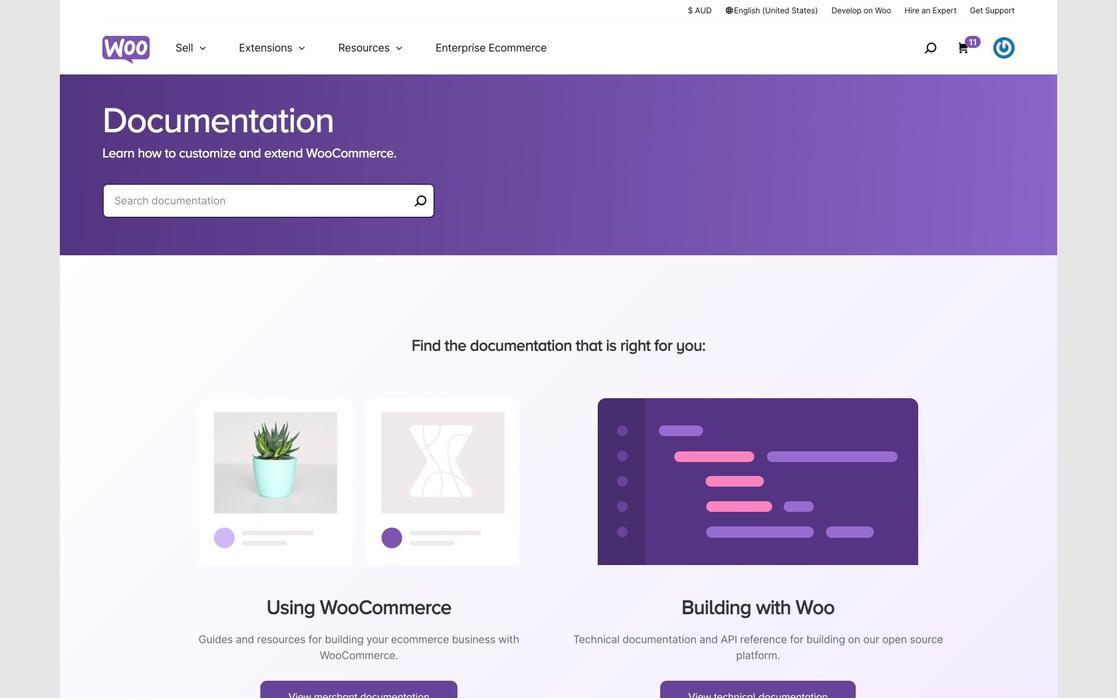 Task type: vqa. For each thing, say whether or not it's contained in the screenshot.
external link icon
no



Task type: describe. For each thing, give the bounding box(es) containing it.
illustration of lines of development code image
[[598, 398, 919, 565]]

search image
[[920, 37, 941, 59]]

Search documentation search field
[[114, 192, 410, 210]]



Task type: locate. For each thing, give the bounding box(es) containing it.
open account menu image
[[994, 37, 1015, 59]]

service navigation menu element
[[896, 26, 1015, 70]]

None search field
[[102, 184, 435, 234]]

illustration of two product cards, with a plan and an abstract shape image
[[199, 398, 519, 565]]



